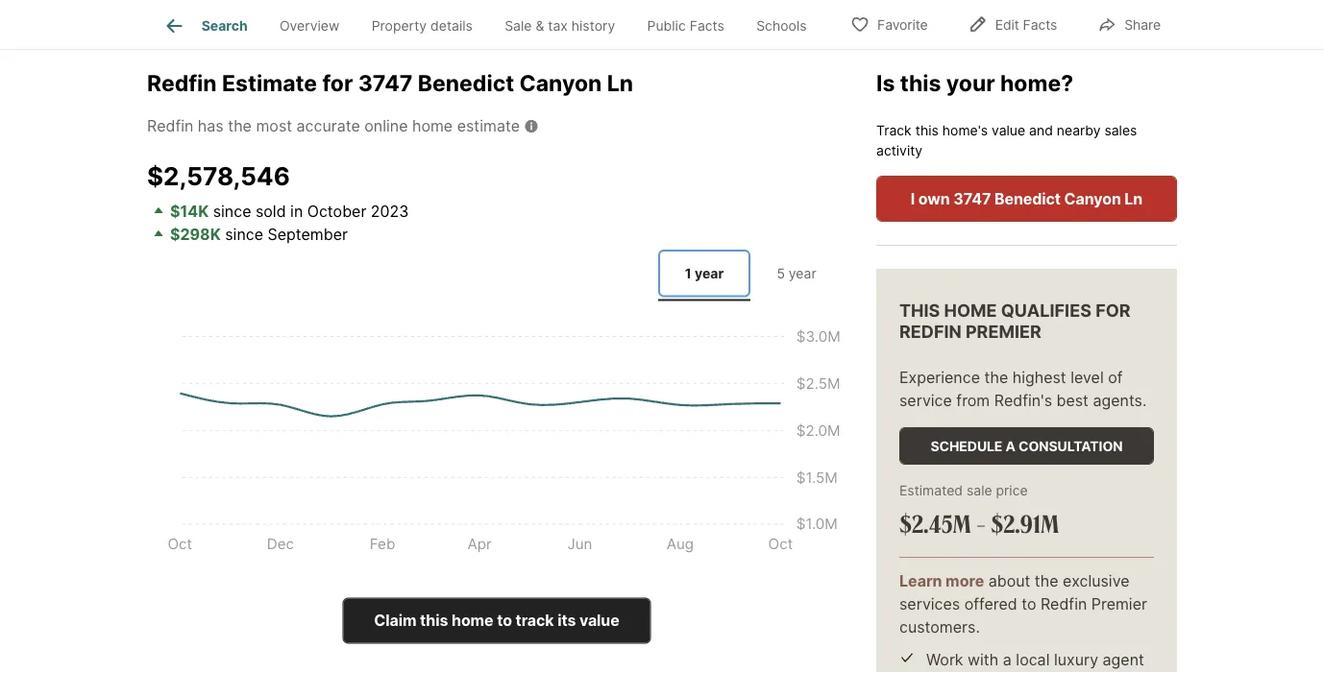 Task type: vqa. For each thing, say whether or not it's contained in the screenshot.
Diego in the 'link'
no



Task type: describe. For each thing, give the bounding box(es) containing it.
redfin's
[[995, 391, 1052, 410]]

0 vertical spatial ln
[[607, 70, 634, 97]]

level
[[1071, 368, 1104, 387]]

to inside button
[[497, 612, 512, 631]]

and
[[1029, 122, 1053, 138]]

redfin for redfin estimate for 3747 benedict canyon ln
[[147, 70, 217, 97]]

consultation
[[1019, 438, 1123, 454]]

home's
[[943, 122, 988, 138]]

tab list containing 1 year
[[655, 246, 847, 301]]

canyon inside button
[[1065, 189, 1121, 208]]

more
[[946, 572, 984, 590]]

tax
[[548, 18, 568, 34]]

schedule a consultation button
[[900, 427, 1154, 465]]

redfin has the most accurate online home estimate
[[147, 117, 520, 135]]

home?
[[1001, 69, 1074, 96]]

price
[[996, 482, 1028, 499]]

october
[[307, 202, 367, 220]]

schools
[[757, 18, 807, 34]]

property details tab
[[356, 3, 489, 49]]

0 horizontal spatial 3747
[[358, 70, 413, 97]]

learn
[[900, 572, 942, 590]]

offered
[[965, 595, 1018, 613]]

about the exclusive services offered to redfin premier customers.
[[900, 572, 1148, 637]]

value inside button
[[579, 612, 620, 631]]

track
[[877, 122, 912, 138]]

1 year tab
[[658, 250, 751, 297]]

share button
[[1082, 4, 1177, 44]]

of
[[1108, 368, 1123, 387]]

sold
[[256, 202, 286, 220]]

0 vertical spatial home
[[412, 117, 453, 135]]

estimate
[[222, 70, 317, 97]]

$2,578,546
[[147, 161, 290, 192]]

1 year
[[685, 265, 724, 281]]

3747 inside button
[[954, 189, 991, 208]]

$298k
[[170, 225, 221, 243]]

i own 3747 benedict canyon ln button
[[877, 176, 1177, 222]]

learn more
[[900, 572, 984, 590]]

favorite
[[878, 17, 928, 33]]

home inside button
[[452, 612, 494, 631]]

for
[[1096, 300, 1131, 321]]

public facts tab
[[631, 3, 741, 49]]

activity
[[877, 142, 923, 158]]

since for sold
[[213, 202, 251, 220]]

this for home
[[420, 612, 448, 631]]

accurate
[[297, 117, 360, 135]]

sale & tax history tab
[[489, 3, 631, 49]]

about
[[989, 572, 1031, 590]]

redfin
[[900, 321, 962, 342]]

learn more link
[[900, 572, 984, 590]]

details
[[431, 18, 473, 34]]

i
[[911, 189, 915, 208]]

–
[[977, 507, 986, 539]]

work
[[927, 651, 964, 670]]

property details
[[372, 18, 473, 34]]

schedule
[[931, 438, 1003, 454]]

from
[[957, 391, 990, 410]]

$2.91m
[[991, 507, 1060, 539]]

this home qualifies for redfin premier
[[900, 300, 1131, 342]]

5 year tab
[[751, 250, 843, 297]]

local
[[1016, 651, 1050, 670]]

service
[[900, 391, 952, 410]]

share
[[1125, 17, 1161, 33]]

sale
[[967, 482, 993, 499]]

overview tab
[[264, 3, 356, 49]]

0 vertical spatial the
[[228, 117, 252, 135]]

qualifies
[[1001, 300, 1092, 321]]

agents.
[[1093, 391, 1147, 410]]

edit facts button
[[952, 4, 1074, 44]]

premier
[[1092, 595, 1148, 613]]

tab list containing search
[[147, 0, 838, 49]]

track this home's value and nearby sales activity
[[877, 122, 1137, 158]]

online
[[365, 117, 408, 135]]

since for september
[[225, 225, 263, 243]]

highest
[[1013, 368, 1067, 387]]

public
[[647, 18, 686, 34]]

premier
[[966, 321, 1042, 342]]

sales
[[1105, 122, 1137, 138]]

own
[[919, 189, 950, 208]]

the for experience
[[985, 368, 1009, 387]]

schools tab
[[741, 3, 823, 49]]

claim this home to track its value
[[374, 612, 620, 631]]

best
[[1057, 391, 1089, 410]]

year for 1 year
[[695, 265, 724, 281]]

estimated
[[900, 482, 963, 499]]

historical redfin estimate graph chart image
[[147, 301, 847, 577]]



Task type: locate. For each thing, give the bounding box(es) containing it.
1 vertical spatial value
[[579, 612, 620, 631]]

public facts
[[647, 18, 725, 34]]

redfin for redfin has the most accurate online home estimate
[[147, 117, 194, 135]]

0 horizontal spatial value
[[579, 612, 620, 631]]

this for your
[[900, 69, 941, 96]]

1 vertical spatial this
[[916, 122, 939, 138]]

0 horizontal spatial facts
[[690, 18, 725, 34]]

edit facts
[[995, 17, 1058, 33]]

redfin left has at the top of page
[[147, 117, 194, 135]]

work with a local luxury agent
[[927, 651, 1145, 670]]

this right track
[[916, 122, 939, 138]]

1 vertical spatial the
[[985, 368, 1009, 387]]

the up from
[[985, 368, 1009, 387]]

0 horizontal spatial the
[[228, 117, 252, 135]]

schedule a consultation
[[931, 438, 1123, 454]]

favorite button
[[834, 4, 945, 44]]

value left and
[[992, 122, 1026, 138]]

this
[[900, 300, 940, 321]]

overview
[[280, 18, 340, 34]]

1 horizontal spatial year
[[789, 265, 817, 281]]

1 horizontal spatial 3747
[[954, 189, 991, 208]]

value inside track this home's value and nearby sales activity
[[992, 122, 1026, 138]]

track
[[516, 612, 554, 631]]

claim this home to track its value button
[[343, 598, 651, 645]]

i own 3747 benedict canyon ln
[[911, 189, 1143, 208]]

luxury
[[1054, 651, 1099, 670]]

history
[[572, 18, 615, 34]]

0 horizontal spatial year
[[695, 265, 724, 281]]

0 vertical spatial canyon
[[519, 70, 602, 97]]

2 horizontal spatial the
[[1035, 572, 1059, 590]]

this for home's
[[916, 122, 939, 138]]

customers.
[[900, 618, 980, 637]]

1 horizontal spatial facts
[[1023, 17, 1058, 33]]

0 vertical spatial tab list
[[147, 0, 838, 49]]

canyon down nearby
[[1065, 189, 1121, 208]]

3747 up online
[[358, 70, 413, 97]]

0 vertical spatial 3747
[[358, 70, 413, 97]]

1 horizontal spatial to
[[1022, 595, 1037, 613]]

to left track
[[497, 612, 512, 631]]

home right online
[[412, 117, 453, 135]]

sale
[[505, 18, 532, 34]]

estimate
[[457, 117, 520, 135]]

facts right edit
[[1023, 17, 1058, 33]]

since down sold
[[225, 225, 263, 243]]

home left track
[[452, 612, 494, 631]]

since september
[[221, 225, 348, 243]]

home
[[412, 117, 453, 135], [452, 612, 494, 631]]

the right about
[[1035, 572, 1059, 590]]

in
[[290, 202, 303, 220]]

0 vertical spatial value
[[992, 122, 1026, 138]]

your
[[947, 69, 995, 96]]

$2.45m
[[900, 507, 972, 539]]

canyon
[[519, 70, 602, 97], [1065, 189, 1121, 208]]

benedict up estimate
[[418, 70, 514, 97]]

estimated sale price $2.45m – $2.91m
[[900, 482, 1060, 539]]

0 horizontal spatial to
[[497, 612, 512, 631]]

redfin up has at the top of page
[[147, 70, 217, 97]]

facts inside button
[[1023, 17, 1058, 33]]

0 horizontal spatial benedict
[[418, 70, 514, 97]]

2 vertical spatial this
[[420, 612, 448, 631]]

year for 5 year
[[789, 265, 817, 281]]

redfin down exclusive
[[1041, 595, 1087, 613]]

facts inside tab
[[690, 18, 725, 34]]

1 vertical spatial benedict
[[995, 189, 1061, 208]]

1 horizontal spatial canyon
[[1065, 189, 1121, 208]]

1
[[685, 265, 692, 281]]

3747 right the own
[[954, 189, 991, 208]]

experience the highest level of service from redfin's best agents.
[[900, 368, 1147, 410]]

the
[[228, 117, 252, 135], [985, 368, 1009, 387], [1035, 572, 1059, 590]]

2 year from the left
[[789, 265, 817, 281]]

facts right public
[[690, 18, 725, 34]]

property
[[372, 18, 427, 34]]

2 vertical spatial redfin
[[1041, 595, 1087, 613]]

with
[[968, 651, 999, 670]]

the right has at the top of page
[[228, 117, 252, 135]]

a
[[1006, 438, 1016, 454]]

2 vertical spatial the
[[1035, 572, 1059, 590]]

nearby
[[1057, 122, 1101, 138]]

for
[[322, 70, 353, 97]]

0 horizontal spatial ln
[[607, 70, 634, 97]]

to down about
[[1022, 595, 1037, 613]]

search link
[[163, 14, 248, 37]]

5
[[777, 265, 785, 281]]

to inside about the exclusive services offered to redfin premier customers.
[[1022, 595, 1037, 613]]

the inside about the exclusive services offered to redfin premier customers.
[[1035, 572, 1059, 590]]

its
[[558, 612, 576, 631]]

the inside experience the highest level of service from redfin's best agents.
[[985, 368, 1009, 387]]

1 vertical spatial canyon
[[1065, 189, 1121, 208]]

facts
[[1023, 17, 1058, 33], [690, 18, 725, 34]]

is
[[877, 69, 895, 96]]

1 horizontal spatial benedict
[[995, 189, 1061, 208]]

$14k
[[170, 202, 209, 220]]

facts for public facts
[[690, 18, 725, 34]]

exclusive
[[1063, 572, 1130, 590]]

1 vertical spatial ln
[[1125, 189, 1143, 208]]

agent
[[1103, 651, 1145, 670]]

this inside track this home's value and nearby sales activity
[[916, 122, 939, 138]]

value right the its
[[579, 612, 620, 631]]

the for about
[[1035, 572, 1059, 590]]

1 vertical spatial tab list
[[655, 246, 847, 301]]

to
[[1022, 595, 1037, 613], [497, 612, 512, 631]]

is this your home?
[[877, 69, 1074, 96]]

ln down 'sales'
[[1125, 189, 1143, 208]]

1 horizontal spatial value
[[992, 122, 1026, 138]]

year right 1
[[695, 265, 724, 281]]

5 year
[[777, 265, 817, 281]]

0 horizontal spatial canyon
[[519, 70, 602, 97]]

edit
[[995, 17, 1020, 33]]

1 horizontal spatial ln
[[1125, 189, 1143, 208]]

sale & tax history
[[505, 18, 615, 34]]

canyon down sale & tax history tab
[[519, 70, 602, 97]]

0 vertical spatial since
[[213, 202, 251, 220]]

this right claim on the left
[[420, 612, 448, 631]]

september
[[268, 225, 348, 243]]

benedict inside button
[[995, 189, 1061, 208]]

benedict
[[418, 70, 514, 97], [995, 189, 1061, 208]]

ln down the history
[[607, 70, 634, 97]]

0 vertical spatial benedict
[[418, 70, 514, 97]]

3747
[[358, 70, 413, 97], [954, 189, 991, 208]]

1 vertical spatial home
[[452, 612, 494, 631]]

most
[[256, 117, 292, 135]]

this right is
[[900, 69, 941, 96]]

1 vertical spatial 3747
[[954, 189, 991, 208]]

year right 5 on the top right of the page
[[789, 265, 817, 281]]

0 vertical spatial redfin
[[147, 70, 217, 97]]

year
[[695, 265, 724, 281], [789, 265, 817, 281]]

tab list
[[147, 0, 838, 49], [655, 246, 847, 301]]

ln
[[607, 70, 634, 97], [1125, 189, 1143, 208]]

1 horizontal spatial the
[[985, 368, 1009, 387]]

since sold in october 2023
[[209, 202, 409, 220]]

has
[[198, 117, 224, 135]]

&
[[536, 18, 544, 34]]

1 vertical spatial since
[[225, 225, 263, 243]]

ln inside button
[[1125, 189, 1143, 208]]

a
[[1003, 651, 1012, 670]]

benedict down track this home's value and nearby sales activity
[[995, 189, 1061, 208]]

1 vertical spatial redfin
[[147, 117, 194, 135]]

this
[[900, 69, 941, 96], [916, 122, 939, 138], [420, 612, 448, 631]]

redfin
[[147, 70, 217, 97], [147, 117, 194, 135], [1041, 595, 1087, 613]]

home
[[944, 300, 997, 321]]

2023
[[371, 202, 409, 220]]

redfin estimate for 3747 benedict canyon ln
[[147, 70, 634, 97]]

search
[[202, 18, 248, 34]]

1 year from the left
[[695, 265, 724, 281]]

facts for edit facts
[[1023, 17, 1058, 33]]

redfin inside about the exclusive services offered to redfin premier customers.
[[1041, 595, 1087, 613]]

this inside button
[[420, 612, 448, 631]]

0 vertical spatial this
[[900, 69, 941, 96]]

since down $2,578,546
[[213, 202, 251, 220]]



